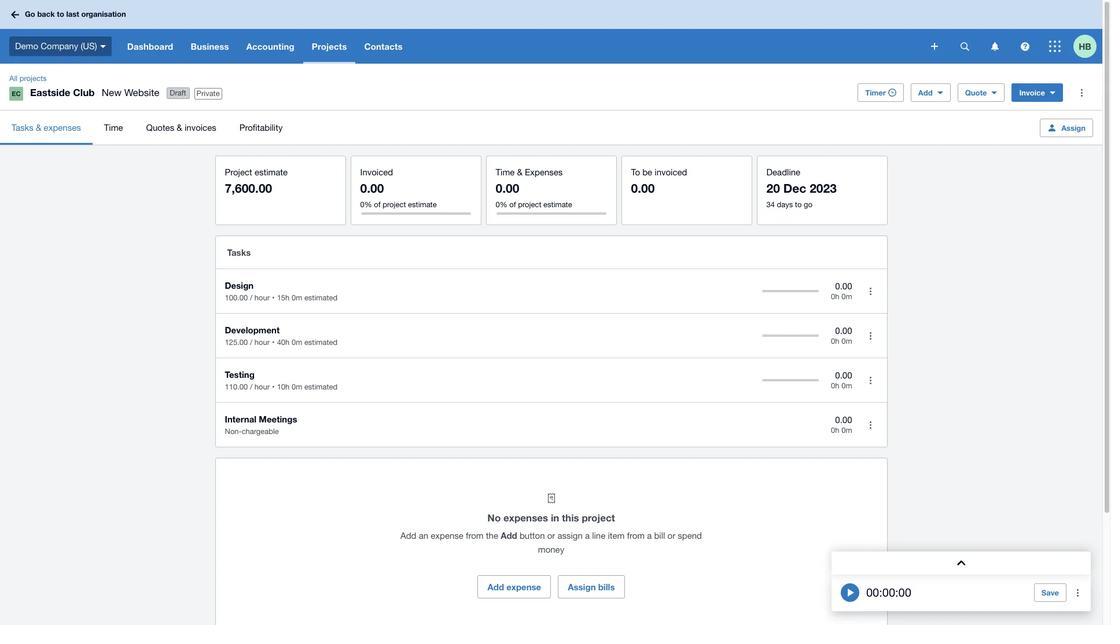 Task type: vqa. For each thing, say whether or not it's contained in the screenshot.
"estimate" within the Time & Expenses 0.00 0% Of Project Estimate
yes



Task type: describe. For each thing, give the bounding box(es) containing it.
/ for development
[[250, 338, 253, 347]]

7,600.00
[[225, 181, 272, 196]]

button
[[520, 531, 545, 541]]

internal
[[225, 414, 257, 425]]

estimate inside "project estimate 7,600.00"
[[255, 167, 288, 177]]

hour for development
[[255, 338, 270, 347]]

invoice button
[[1013, 83, 1064, 102]]

expense inside add an expense from the add button or assign a line item from a bill or spend money
[[431, 531, 464, 541]]

0h for development
[[832, 337, 840, 346]]

go
[[804, 200, 813, 209]]

new website
[[102, 87, 160, 98]]

accounting button
[[238, 29, 303, 64]]

go back to last organisation
[[25, 9, 126, 19]]

development
[[225, 325, 280, 335]]

hour for design
[[255, 294, 270, 302]]

0% inside time & expenses 0.00 0% of project estimate
[[496, 200, 508, 209]]

quotes & invoices
[[146, 122, 216, 132]]

0.00 inside to be invoiced 0.00
[[632, 181, 655, 196]]

assign
[[558, 531, 583, 541]]

add for add expense
[[488, 582, 504, 592]]

club
[[73, 86, 95, 98]]

meetings
[[259, 414, 297, 425]]

more options image
[[860, 324, 883, 347]]

assign for assign
[[1062, 123, 1086, 132]]

to inside banner
[[57, 9, 64, 19]]

add expense
[[488, 582, 542, 592]]

invoices
[[185, 122, 216, 132]]

svg image inside go back to last organisation link
[[11, 11, 19, 18]]

svg image up quote
[[961, 42, 970, 51]]

projects
[[20, 74, 47, 83]]

svg image up quote popup button
[[992, 42, 999, 51]]

last
[[66, 9, 79, 19]]

profitability
[[240, 122, 283, 132]]

0.00 0h 0m for development
[[832, 326, 853, 346]]

1 from from the left
[[466, 531, 484, 541]]

be
[[643, 167, 653, 177]]

(us)
[[81, 41, 97, 51]]

4 0h from the top
[[832, 426, 840, 435]]

deadline
[[767, 167, 801, 177]]

20
[[767, 181, 781, 196]]

110.00
[[225, 383, 248, 392]]

hour for testing
[[255, 383, 270, 392]]

0 vertical spatial expenses
[[44, 122, 81, 132]]

0.00 inside time & expenses 0.00 0% of project estimate
[[496, 181, 520, 196]]

an
[[419, 531, 429, 541]]

no
[[488, 512, 501, 524]]

demo
[[15, 41, 38, 51]]

bill
[[655, 531, 666, 541]]

dashboard link
[[119, 29, 182, 64]]

design 100.00 / hour • 15h 0m estimated
[[225, 280, 338, 302]]

quotes & invoices link
[[135, 111, 228, 145]]

assign button
[[1041, 118, 1094, 137]]

tasks & expenses
[[12, 122, 81, 132]]

development 125.00 / hour • 40h 0m estimated
[[225, 325, 338, 347]]

15h
[[277, 294, 290, 302]]

business button
[[182, 29, 238, 64]]

1 horizontal spatial svg image
[[932, 43, 939, 50]]

/ for design
[[250, 294, 253, 302]]

projects button
[[303, 29, 356, 64]]

time & expenses 0.00 0% of project estimate
[[496, 167, 573, 209]]

quotes
[[146, 122, 174, 132]]

to
[[632, 167, 641, 177]]

days
[[778, 200, 794, 209]]

to inside 'deadline 20 dec 2023 34 days to go'
[[796, 200, 802, 209]]

this
[[562, 512, 580, 524]]

time for time
[[104, 122, 123, 132]]

assign bills link
[[558, 576, 625, 599]]

project estimate 7,600.00
[[225, 167, 288, 196]]

add an expense from the add button or assign a line item from a bill or spend money
[[401, 531, 703, 555]]

2 or from the left
[[668, 531, 676, 541]]

all projects
[[9, 74, 47, 83]]

2 horizontal spatial svg image
[[1050, 41, 1062, 52]]

4 0.00 0h 0m from the top
[[832, 415, 853, 435]]

design
[[225, 280, 254, 291]]

invoice
[[1020, 88, 1046, 97]]

no expenses in this project
[[488, 512, 615, 524]]

2 from from the left
[[628, 531, 645, 541]]

125.00
[[225, 338, 248, 347]]

non-
[[225, 427, 242, 436]]

project for expenses
[[582, 512, 615, 524]]

in
[[551, 512, 560, 524]]

project inside time & expenses 0.00 0% of project estimate
[[518, 200, 542, 209]]

save button
[[1035, 584, 1067, 602]]

new
[[102, 87, 122, 98]]

spend
[[678, 531, 703, 541]]

time for time & expenses 0.00 0% of project estimate
[[496, 167, 515, 177]]

tasks for tasks & expenses
[[12, 122, 33, 132]]

accounting
[[247, 41, 295, 52]]

organisation
[[81, 9, 126, 19]]

tasks for tasks
[[227, 247, 251, 258]]

estimated for design
[[305, 294, 338, 302]]

/ for testing
[[250, 383, 253, 392]]

40h
[[277, 338, 290, 347]]

34
[[767, 200, 775, 209]]

all
[[9, 74, 17, 83]]

chargeable
[[242, 427, 279, 436]]

assign for assign bills
[[568, 582, 596, 592]]

add button
[[912, 83, 951, 102]]

money
[[539, 545, 565, 555]]

project for 0.00
[[383, 200, 406, 209]]

eastside club
[[30, 86, 95, 98]]

quote
[[966, 88, 988, 97]]

item
[[608, 531, 625, 541]]

0.00 0h 0m for testing
[[832, 370, 853, 391]]

add right the
[[501, 531, 518, 541]]

2 a from the left
[[648, 531, 652, 541]]



Task type: locate. For each thing, give the bounding box(es) containing it.
add for add
[[919, 88, 933, 97]]

1 horizontal spatial expense
[[507, 582, 542, 592]]

2 vertical spatial hour
[[255, 383, 270, 392]]

or
[[548, 531, 556, 541], [668, 531, 676, 541]]

to be invoiced 0.00
[[632, 167, 688, 196]]

project down the expenses
[[518, 200, 542, 209]]

add down the
[[488, 582, 504, 592]]

go back to last organisation link
[[7, 4, 133, 25]]

0h for design
[[832, 293, 840, 301]]

1 horizontal spatial of
[[510, 200, 516, 209]]

estimated right "40h"
[[305, 338, 338, 347]]

0 horizontal spatial expenses
[[44, 122, 81, 132]]

project inside invoiced 0.00 0% of project estimate
[[383, 200, 406, 209]]

time left the expenses
[[496, 167, 515, 177]]

contacts
[[365, 41, 403, 52]]

add
[[919, 88, 933, 97], [501, 531, 518, 541], [401, 531, 417, 541], [488, 582, 504, 592]]

0 horizontal spatial to
[[57, 9, 64, 19]]

2 estimated from the top
[[305, 338, 338, 347]]

1 vertical spatial expense
[[507, 582, 542, 592]]

2 / from the top
[[250, 338, 253, 347]]

1 vertical spatial assign
[[568, 582, 596, 592]]

0 horizontal spatial tasks
[[12, 122, 33, 132]]

expense right an
[[431, 531, 464, 541]]

the
[[486, 531, 499, 541]]

2 vertical spatial •
[[272, 383, 275, 392]]

0 vertical spatial time
[[104, 122, 123, 132]]

projects
[[312, 41, 347, 52]]

2 horizontal spatial &
[[517, 167, 523, 177]]

3 0h from the top
[[832, 382, 840, 391]]

0.00 inside invoiced 0.00 0% of project estimate
[[361, 181, 384, 196]]

1 vertical spatial tasks
[[227, 247, 251, 258]]

0h
[[832, 293, 840, 301], [832, 337, 840, 346], [832, 382, 840, 391], [832, 426, 840, 435]]

& left the expenses
[[517, 167, 523, 177]]

time inside time & expenses 0.00 0% of project estimate
[[496, 167, 515, 177]]

navigation containing dashboard
[[119, 29, 924, 64]]

estimate
[[255, 167, 288, 177], [408, 200, 437, 209], [544, 200, 573, 209]]

add for add an expense from the add button or assign a line item from a bill or spend money
[[401, 531, 417, 541]]

or right bill
[[668, 531, 676, 541]]

tasks up design
[[227, 247, 251, 258]]

0 horizontal spatial from
[[466, 531, 484, 541]]

demo company (us) button
[[0, 29, 119, 64]]

2 0% from the left
[[496, 200, 508, 209]]

2 hour from the top
[[255, 338, 270, 347]]

1 horizontal spatial tasks
[[227, 247, 251, 258]]

1 vertical spatial expenses
[[504, 512, 549, 524]]

& down eastside
[[36, 122, 41, 132]]

hour down development
[[255, 338, 270, 347]]

1 horizontal spatial expenses
[[504, 512, 549, 524]]

hour left 10h
[[255, 383, 270, 392]]

to left go
[[796, 200, 802, 209]]

timer
[[866, 88, 887, 97]]

00:00:00
[[867, 586, 912, 599]]

of inside time & expenses 0.00 0% of project estimate
[[510, 200, 516, 209]]

time
[[104, 122, 123, 132], [496, 167, 515, 177]]

ec
[[12, 90, 21, 97]]

2 0h from the top
[[832, 337, 840, 346]]

hour left 15h
[[255, 294, 270, 302]]

1 vertical spatial hour
[[255, 338, 270, 347]]

0 horizontal spatial project
[[383, 200, 406, 209]]

add inside popup button
[[919, 88, 933, 97]]

of
[[374, 200, 381, 209], [510, 200, 516, 209]]

hour inside 'development 125.00 / hour • 40h 0m estimated'
[[255, 338, 270, 347]]

• inside testing 110.00 / hour • 10h 0m estimated
[[272, 383, 275, 392]]

1 horizontal spatial assign
[[1062, 123, 1086, 132]]

demo company (us)
[[15, 41, 97, 51]]

1 horizontal spatial 0%
[[496, 200, 508, 209]]

1 horizontal spatial to
[[796, 200, 802, 209]]

more options image for testing
[[860, 369, 883, 392]]

0m inside design 100.00 / hour • 15h 0m estimated
[[292, 294, 302, 302]]

1 0h from the top
[[832, 293, 840, 301]]

1 / from the top
[[250, 294, 253, 302]]

10h
[[277, 383, 290, 392]]

/ down development
[[250, 338, 253, 347]]

/ right 100.00
[[250, 294, 253, 302]]

of inside invoiced 0.00 0% of project estimate
[[374, 200, 381, 209]]

back
[[37, 9, 55, 19]]

svg image up invoice
[[1021, 42, 1030, 51]]

assign inside button
[[1062, 123, 1086, 132]]

more options image for internal meetings
[[860, 414, 883, 437]]

a left line
[[586, 531, 590, 541]]

& for time
[[517, 167, 523, 177]]

expense down money
[[507, 582, 542, 592]]

save
[[1042, 588, 1060, 598]]

project
[[225, 167, 252, 177]]

&
[[36, 122, 41, 132], [177, 122, 182, 132], [517, 167, 523, 177]]

svg image inside demo company (us) popup button
[[100, 45, 106, 48]]

0 horizontal spatial assign
[[568, 582, 596, 592]]

add right timer button
[[919, 88, 933, 97]]

• left 10h
[[272, 383, 275, 392]]

business
[[191, 41, 229, 52]]

project down invoiced
[[383, 200, 406, 209]]

1 hour from the top
[[255, 294, 270, 302]]

1 horizontal spatial estimate
[[408, 200, 437, 209]]

0.00 0h 0m for design
[[832, 281, 853, 301]]

1 vertical spatial time
[[496, 167, 515, 177]]

invoiced
[[361, 167, 393, 177]]

0 horizontal spatial estimate
[[255, 167, 288, 177]]

3 hour from the top
[[255, 383, 270, 392]]

add inside button
[[488, 582, 504, 592]]

estimate inside invoiced 0.00 0% of project estimate
[[408, 200, 437, 209]]

estimated inside 'development 125.00 / hour • 40h 0m estimated'
[[305, 338, 338, 347]]

• inside design 100.00 / hour • 15h 0m estimated
[[272, 294, 275, 302]]

time link
[[93, 111, 135, 145]]

all projects link
[[5, 73, 51, 85]]

to
[[57, 9, 64, 19], [796, 200, 802, 209]]

0.00 0h 0m
[[832, 281, 853, 301], [832, 326, 853, 346], [832, 370, 853, 391], [832, 415, 853, 435]]

or up money
[[548, 531, 556, 541]]

2023
[[810, 181, 837, 196]]

project up line
[[582, 512, 615, 524]]

1 vertical spatial to
[[796, 200, 802, 209]]

add expense button
[[478, 576, 551, 599]]

• left "40h"
[[272, 338, 275, 347]]

company
[[41, 41, 78, 51]]

invoiced
[[655, 167, 688, 177]]

/ inside testing 110.00 / hour • 10h 0m estimated
[[250, 383, 253, 392]]

0 vertical spatial hour
[[255, 294, 270, 302]]

hour
[[255, 294, 270, 302], [255, 338, 270, 347], [255, 383, 270, 392]]

0 horizontal spatial or
[[548, 531, 556, 541]]

hour inside design 100.00 / hour • 15h 0m estimated
[[255, 294, 270, 302]]

0%
[[361, 200, 372, 209], [496, 200, 508, 209]]

to left 'last'
[[57, 9, 64, 19]]

2 of from the left
[[510, 200, 516, 209]]

3 estimated from the top
[[305, 383, 338, 392]]

hb button
[[1074, 29, 1103, 64]]

svg image left hb
[[1050, 41, 1062, 52]]

a left bill
[[648, 531, 652, 541]]

banner
[[0, 0, 1103, 64]]

more options image
[[1071, 81, 1094, 104], [860, 280, 883, 303], [860, 369, 883, 392], [860, 414, 883, 437], [1067, 581, 1091, 605]]

& for tasks
[[36, 122, 41, 132]]

0h for testing
[[832, 382, 840, 391]]

0m inside 'development 125.00 / hour • 40h 0m estimated'
[[292, 338, 302, 347]]

1 of from the left
[[374, 200, 381, 209]]

0 vertical spatial assign
[[1062, 123, 1086, 132]]

internal meetings non-chargeable
[[225, 414, 297, 436]]

0m inside testing 110.00 / hour • 10h 0m estimated
[[292, 383, 302, 392]]

1 • from the top
[[272, 294, 275, 302]]

assign
[[1062, 123, 1086, 132], [568, 582, 596, 592]]

estimated right 15h
[[305, 294, 338, 302]]

1 vertical spatial •
[[272, 338, 275, 347]]

& for quotes
[[177, 122, 182, 132]]

1 or from the left
[[548, 531, 556, 541]]

tasks inside tasks & expenses link
[[12, 122, 33, 132]]

1 estimated from the top
[[305, 294, 338, 302]]

eastside
[[30, 86, 70, 98]]

3 • from the top
[[272, 383, 275, 392]]

dashboard
[[127, 41, 173, 52]]

2 • from the top
[[272, 338, 275, 347]]

start timer image
[[842, 584, 860, 602]]

go
[[25, 9, 35, 19]]

estimated for testing
[[305, 383, 338, 392]]

from left the
[[466, 531, 484, 541]]

expenses up button
[[504, 512, 549, 524]]

estimated inside testing 110.00 / hour • 10h 0m estimated
[[305, 383, 338, 392]]

from right item
[[628, 531, 645, 541]]

assign inside assign bills link
[[568, 582, 596, 592]]

svg image
[[11, 11, 19, 18], [961, 42, 970, 51], [992, 42, 999, 51], [1021, 42, 1030, 51]]

estimated inside design 100.00 / hour • 15h 0m estimated
[[305, 294, 338, 302]]

0 horizontal spatial svg image
[[100, 45, 106, 48]]

expenses down eastside club
[[44, 122, 81, 132]]

line
[[593, 531, 606, 541]]

0 vertical spatial estimated
[[305, 294, 338, 302]]

0 vertical spatial to
[[57, 9, 64, 19]]

2 horizontal spatial project
[[582, 512, 615, 524]]

2 horizontal spatial estimate
[[544, 200, 573, 209]]

0 vertical spatial tasks
[[12, 122, 33, 132]]

tasks & expenses link
[[0, 111, 93, 145]]

estimated for development
[[305, 338, 338, 347]]

/
[[250, 294, 253, 302], [250, 338, 253, 347], [250, 383, 253, 392]]

svg image right (us)
[[100, 45, 106, 48]]

1 horizontal spatial from
[[628, 531, 645, 541]]

0 horizontal spatial time
[[104, 122, 123, 132]]

• for development
[[272, 338, 275, 347]]

banner containing hb
[[0, 0, 1103, 64]]

• inside 'development 125.00 / hour • 40h 0m estimated'
[[272, 338, 275, 347]]

more options image for design
[[860, 280, 883, 303]]

1 horizontal spatial or
[[668, 531, 676, 541]]

estimated right 10h
[[305, 383, 338, 392]]

1 horizontal spatial time
[[496, 167, 515, 177]]

tasks
[[12, 122, 33, 132], [227, 247, 251, 258]]

private
[[197, 89, 220, 98]]

/ inside design 100.00 / hour • 15h 0m estimated
[[250, 294, 253, 302]]

add left an
[[401, 531, 417, 541]]

svg image
[[1050, 41, 1062, 52], [932, 43, 939, 50], [100, 45, 106, 48]]

estimate inside time & expenses 0.00 0% of project estimate
[[544, 200, 573, 209]]

assign left bills
[[568, 582, 596, 592]]

website
[[124, 87, 160, 98]]

& inside time & expenses 0.00 0% of project estimate
[[517, 167, 523, 177]]

hour inside testing 110.00 / hour • 10h 0m estimated
[[255, 383, 270, 392]]

/ inside 'development 125.00 / hour • 40h 0m estimated'
[[250, 338, 253, 347]]

1 a from the left
[[586, 531, 590, 541]]

time down new
[[104, 122, 123, 132]]

1 vertical spatial estimated
[[305, 338, 338, 347]]

0 horizontal spatial 0%
[[361, 200, 372, 209]]

1 horizontal spatial a
[[648, 531, 652, 541]]

• left 15h
[[272, 294, 275, 302]]

dec
[[784, 181, 807, 196]]

/ right 110.00
[[250, 383, 253, 392]]

• for testing
[[272, 383, 275, 392]]

0 horizontal spatial expense
[[431, 531, 464, 541]]

0.00
[[361, 181, 384, 196], [496, 181, 520, 196], [632, 181, 655, 196], [836, 281, 853, 291], [836, 326, 853, 336], [836, 370, 853, 380], [836, 415, 853, 425]]

0 vertical spatial /
[[250, 294, 253, 302]]

& right quotes on the top left of page
[[177, 122, 182, 132]]

100.00
[[225, 294, 248, 302]]

3 0.00 0h 0m from the top
[[832, 370, 853, 391]]

expense
[[431, 531, 464, 541], [507, 582, 542, 592]]

2 vertical spatial estimated
[[305, 383, 338, 392]]

1 horizontal spatial &
[[177, 122, 182, 132]]

assign bills
[[568, 582, 615, 592]]

2 vertical spatial /
[[250, 383, 253, 392]]

1 0.00 0h 0m from the top
[[832, 281, 853, 301]]

timer button
[[858, 83, 905, 102]]

2 0.00 0h 0m from the top
[[832, 326, 853, 346]]

profitability link
[[228, 111, 294, 145]]

svg image left go
[[11, 11, 19, 18]]

1 horizontal spatial project
[[518, 200, 542, 209]]

quote button
[[958, 83, 1006, 102]]

a
[[586, 531, 590, 541], [648, 531, 652, 541]]

from
[[466, 531, 484, 541], [628, 531, 645, 541]]

hb
[[1080, 41, 1092, 51]]

1 0% from the left
[[361, 200, 372, 209]]

expense inside button
[[507, 582, 542, 592]]

navigation
[[119, 29, 924, 64]]

• for design
[[272, 294, 275, 302]]

invoiced 0.00 0% of project estimate
[[361, 167, 437, 209]]

svg image up add popup button
[[932, 43, 939, 50]]

3 / from the top
[[250, 383, 253, 392]]

0% inside invoiced 0.00 0% of project estimate
[[361, 200, 372, 209]]

0 horizontal spatial of
[[374, 200, 381, 209]]

0 horizontal spatial &
[[36, 122, 41, 132]]

expenses
[[525, 167, 563, 177]]

tasks down ec
[[12, 122, 33, 132]]

0 vertical spatial •
[[272, 294, 275, 302]]

1 vertical spatial /
[[250, 338, 253, 347]]

0 horizontal spatial a
[[586, 531, 590, 541]]

assign down invoice popup button
[[1062, 123, 1086, 132]]

0 vertical spatial expense
[[431, 531, 464, 541]]



